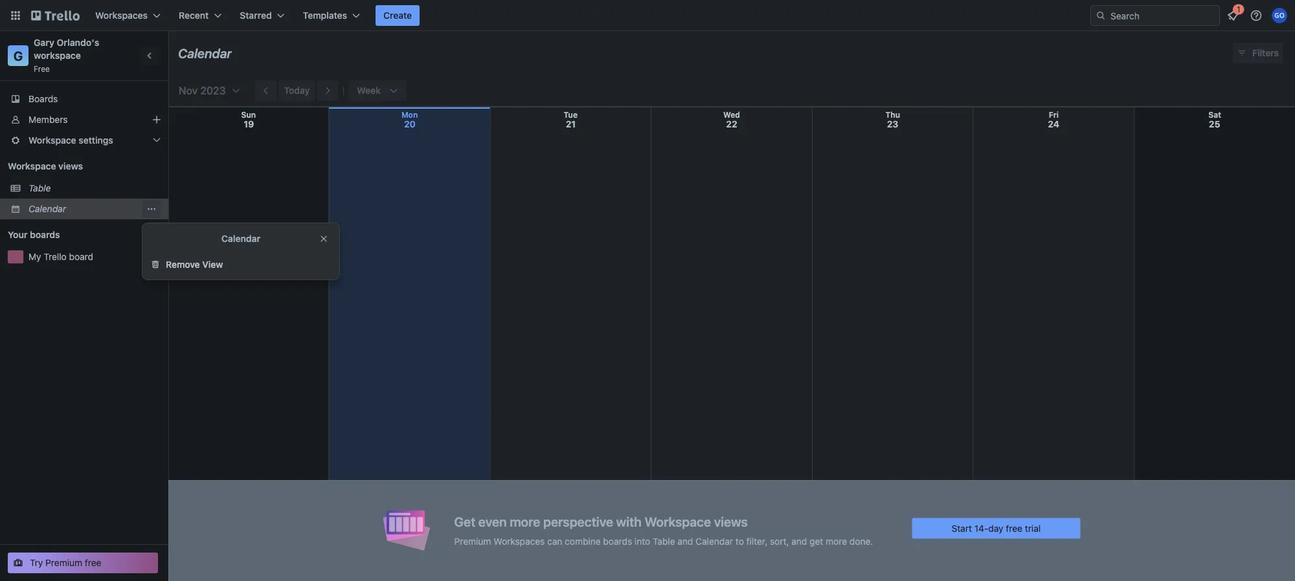 Task type: describe. For each thing, give the bounding box(es) containing it.
templates
[[303, 10, 347, 21]]

workspace settings
[[29, 135, 113, 146]]

workspaces inside get even more perspective with workspace views premium workspaces can combine boards into table and calendar to filter, sort, and get more done.
[[494, 536, 545, 547]]

close popover image
[[319, 234, 329, 244]]

members
[[29, 114, 68, 125]]

workspace for workspace settings
[[29, 135, 76, 146]]

workspaces button
[[87, 5, 168, 26]]

gary orlando's workspace link
[[34, 37, 102, 61]]

your
[[8, 230, 28, 240]]

2 and from the left
[[792, 536, 807, 547]]

sort,
[[770, 536, 789, 547]]

nov
[[179, 85, 198, 97]]

even
[[479, 515, 507, 530]]

25
[[1210, 119, 1221, 130]]

workspace settings button
[[0, 130, 168, 151]]

views inside get even more perspective with workspace views premium workspaces can combine boards into table and calendar to filter, sort, and get more done.
[[714, 515, 748, 530]]

with
[[616, 515, 642, 530]]

table link
[[29, 182, 161, 195]]

sun
[[241, 110, 256, 120]]

workspace views
[[8, 161, 83, 172]]

g
[[13, 48, 23, 63]]

remove
[[166, 259, 200, 270]]

g link
[[8, 45, 29, 66]]

board
[[69, 252, 93, 262]]

week
[[357, 85, 381, 96]]

gary
[[34, 37, 54, 48]]

into
[[635, 536, 651, 547]]

free
[[34, 64, 50, 73]]

get
[[454, 515, 476, 530]]

tue
[[564, 110, 578, 120]]

1 and from the left
[[678, 536, 693, 547]]

get
[[810, 536, 824, 547]]

calendar inside get even more perspective with workspace views premium workspaces can combine boards into table and calendar to filter, sort, and get more done.
[[696, 536, 733, 547]]

my
[[29, 252, 41, 262]]

trello
[[44, 252, 67, 262]]

remove view
[[166, 259, 223, 270]]

workspace actions menu image
[[146, 204, 157, 214]]

free inside button
[[85, 558, 101, 569]]

recent button
[[171, 5, 230, 26]]

boards inside get even more perspective with workspace views premium workspaces can combine boards into table and calendar to filter, sort, and get more done.
[[603, 536, 632, 547]]

boards link
[[0, 89, 168, 109]]

my trello board
[[29, 252, 93, 262]]

workspace
[[34, 50, 81, 61]]

remove view button
[[143, 255, 339, 275]]

search image
[[1096, 10, 1107, 21]]

0 vertical spatial more
[[510, 515, 541, 530]]

gary orlando (garyorlando) image
[[1272, 8, 1288, 23]]

can
[[548, 536, 563, 547]]

start 14-day free trial link
[[912, 519, 1081, 539]]

starred button
[[232, 5, 293, 26]]

today button
[[279, 80, 315, 101]]

0 horizontal spatial table
[[29, 183, 51, 194]]

sat
[[1209, 110, 1222, 120]]

start
[[952, 523, 972, 534]]

wed
[[724, 110, 740, 120]]

create button
[[376, 5, 420, 26]]

1 horizontal spatial more
[[826, 536, 847, 547]]

22
[[726, 119, 738, 130]]

calendar down recent "dropdown button"
[[178, 45, 232, 61]]



Task type: vqa. For each thing, say whether or not it's contained in the screenshot.
boards in the Get even more perspective with Workspace views Premium Workspaces can combine boards into Table and Calendar to filter, sort, and get more done.
yes



Task type: locate. For each thing, give the bounding box(es) containing it.
try
[[30, 558, 43, 569]]

my trello board link
[[29, 251, 161, 264]]

boards down with
[[603, 536, 632, 547]]

boards up my
[[30, 230, 60, 240]]

members link
[[0, 109, 168, 130]]

open information menu image
[[1250, 9, 1263, 22]]

your boards with 1 items element
[[8, 227, 131, 243]]

1 vertical spatial workspaces
[[494, 536, 545, 547]]

today
[[284, 85, 310, 96]]

0 horizontal spatial free
[[85, 558, 101, 569]]

table
[[29, 183, 51, 194], [653, 536, 675, 547]]

more
[[510, 515, 541, 530], [826, 536, 847, 547]]

1 horizontal spatial views
[[714, 515, 748, 530]]

calendar
[[178, 45, 232, 61], [29, 204, 66, 214], [221, 234, 261, 244], [696, 536, 733, 547]]

day
[[989, 523, 1004, 534]]

combine
[[565, 536, 601, 547]]

boards
[[30, 230, 60, 240], [603, 536, 632, 547]]

1 horizontal spatial free
[[1006, 523, 1023, 534]]

0 vertical spatial workspaces
[[95, 10, 148, 21]]

2023
[[200, 85, 226, 97]]

more right even
[[510, 515, 541, 530]]

Search field
[[1107, 6, 1220, 25]]

21
[[566, 119, 576, 130]]

your boards
[[8, 230, 60, 240]]

premium inside button
[[45, 558, 82, 569]]

view
[[202, 259, 223, 270]]

views down workspace settings
[[58, 161, 83, 172]]

0 horizontal spatial workspaces
[[95, 10, 148, 21]]

0 vertical spatial premium
[[454, 536, 491, 547]]

filter,
[[747, 536, 768, 547]]

calendar link
[[29, 203, 143, 216]]

1 vertical spatial free
[[85, 558, 101, 569]]

get even more perspective with workspace views premium workspaces can combine boards into table and calendar to filter, sort, and get more done.
[[454, 515, 874, 547]]

1 vertical spatial table
[[653, 536, 675, 547]]

0 horizontal spatial boards
[[30, 230, 60, 240]]

Calendar text field
[[178, 41, 232, 65]]

14-
[[975, 523, 989, 534]]

1 vertical spatial premium
[[45, 558, 82, 569]]

premium inside get even more perspective with workspace views premium workspaces can combine boards into table and calendar to filter, sort, and get more done.
[[454, 536, 491, 547]]

mon
[[402, 110, 418, 120]]

20
[[404, 119, 416, 130]]

workspace up into
[[645, 515, 711, 530]]

primary element
[[0, 0, 1296, 31]]

0 horizontal spatial premium
[[45, 558, 82, 569]]

nov 2023 button
[[174, 80, 241, 101]]

0 horizontal spatial and
[[678, 536, 693, 547]]

settings
[[79, 135, 113, 146]]

premium down get
[[454, 536, 491, 547]]

trial
[[1025, 523, 1041, 534]]

2 vertical spatial workspace
[[645, 515, 711, 530]]

workspace for workspace views
[[8, 161, 56, 172]]

views
[[58, 161, 83, 172], [714, 515, 748, 530]]

0 horizontal spatial more
[[510, 515, 541, 530]]

fri
[[1049, 110, 1059, 120]]

recent
[[179, 10, 209, 21]]

calendar up "remove view" button
[[221, 234, 261, 244]]

thu
[[886, 110, 901, 120]]

0 vertical spatial boards
[[30, 230, 60, 240]]

workspace navigation collapse icon image
[[141, 47, 159, 65]]

starred
[[240, 10, 272, 21]]

19
[[244, 119, 254, 130]]

workspaces up workspace navigation collapse icon
[[95, 10, 148, 21]]

23
[[887, 119, 899, 130]]

1 horizontal spatial and
[[792, 536, 807, 547]]

1 horizontal spatial boards
[[603, 536, 632, 547]]

1 horizontal spatial workspaces
[[494, 536, 545, 547]]

calendar left to
[[696, 536, 733, 547]]

filters
[[1253, 48, 1280, 58]]

workspace inside get even more perspective with workspace views premium workspaces can combine boards into table and calendar to filter, sort, and get more done.
[[645, 515, 711, 530]]

free right try
[[85, 558, 101, 569]]

workspace down workspace settings
[[8, 161, 56, 172]]

workspaces
[[95, 10, 148, 21], [494, 536, 545, 547]]

1 vertical spatial workspace
[[8, 161, 56, 172]]

calendar up your boards
[[29, 204, 66, 214]]

create
[[384, 10, 412, 21]]

back to home image
[[31, 5, 80, 26]]

more right get
[[826, 536, 847, 547]]

views up to
[[714, 515, 748, 530]]

try premium free
[[30, 558, 101, 569]]

workspace
[[29, 135, 76, 146], [8, 161, 56, 172], [645, 515, 711, 530]]

0 vertical spatial views
[[58, 161, 83, 172]]

to
[[736, 536, 744, 547]]

1 vertical spatial views
[[714, 515, 748, 530]]

and right into
[[678, 536, 693, 547]]

and left get
[[792, 536, 807, 547]]

0 vertical spatial table
[[29, 183, 51, 194]]

done.
[[850, 536, 874, 547]]

24
[[1048, 119, 1060, 130]]

1 horizontal spatial premium
[[454, 536, 491, 547]]

1 horizontal spatial table
[[653, 536, 675, 547]]

workspaces inside popup button
[[95, 10, 148, 21]]

try premium free button
[[8, 553, 158, 574]]

orlando's
[[57, 37, 99, 48]]

and
[[678, 536, 693, 547], [792, 536, 807, 547]]

0 vertical spatial workspace
[[29, 135, 76, 146]]

1 vertical spatial more
[[826, 536, 847, 547]]

week button
[[349, 80, 407, 101]]

0 horizontal spatial views
[[58, 161, 83, 172]]

perspective
[[543, 515, 614, 530]]

boards
[[29, 94, 58, 104]]

premium
[[454, 536, 491, 547], [45, 558, 82, 569]]

nov 2023
[[179, 85, 226, 97]]

table inside get even more perspective with workspace views premium workspaces can combine boards into table and calendar to filter, sort, and get more done.
[[653, 536, 675, 547]]

1 notification image
[[1226, 8, 1241, 23]]

menu
[[143, 200, 161, 218]]

workspace down members
[[29, 135, 76, 146]]

table right into
[[653, 536, 675, 547]]

0 vertical spatial free
[[1006, 523, 1023, 534]]

gary orlando's workspace free
[[34, 37, 102, 73]]

start 14-day free trial
[[952, 523, 1041, 534]]

workspace inside popup button
[[29, 135, 76, 146]]

workspaces down even
[[494, 536, 545, 547]]

free right day
[[1006, 523, 1023, 534]]

templates button
[[295, 5, 368, 26]]

filters button
[[1234, 43, 1283, 63]]

premium right try
[[45, 558, 82, 569]]

table down workspace views
[[29, 183, 51, 194]]

1 vertical spatial boards
[[603, 536, 632, 547]]

free
[[1006, 523, 1023, 534], [85, 558, 101, 569]]



